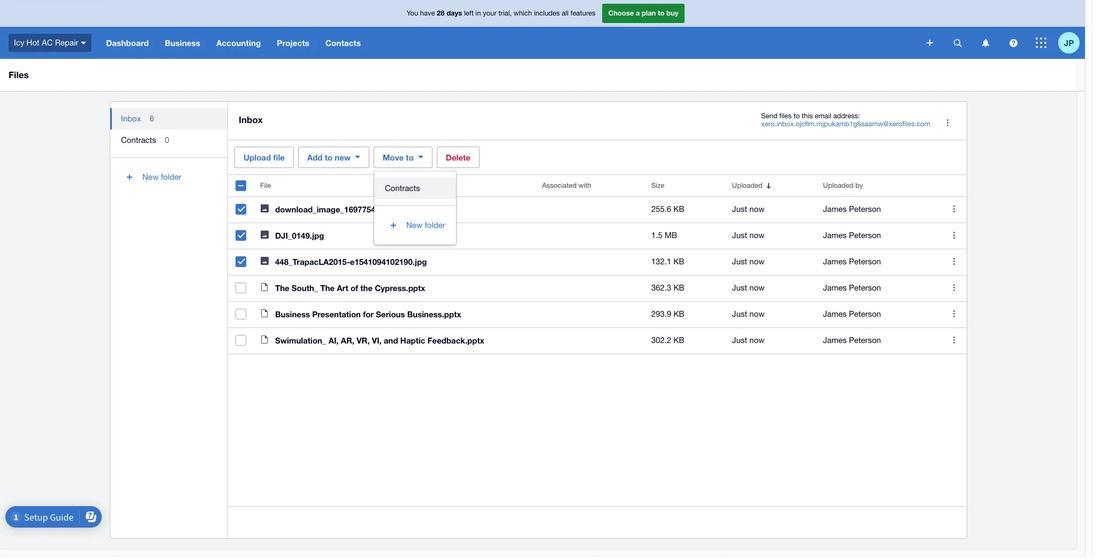 Task type: describe. For each thing, give the bounding box(es) containing it.
peterson for 448_trapacla2015-e1541094102190.jpg
[[849, 257, 881, 266]]

plan
[[642, 9, 656, 17]]

2 peterson from the top
[[849, 230, 881, 240]]

icy hot ac repair button
[[0, 27, 98, 59]]

1 more row options image from the top
[[943, 251, 965, 272]]

1 horizontal spatial svg image
[[927, 40, 933, 46]]

choose a plan to buy
[[608, 9, 679, 17]]

email
[[815, 112, 831, 120]]

ar,
[[341, 335, 354, 345]]

james peterson for business presentation for serious business.pptx
[[823, 309, 881, 318]]

just now for download_image_1697754168778.png
[[732, 204, 765, 213]]

more row options image for vi,
[[943, 330, 965, 351]]

james peterson for the south_ the art of the cypress.pptx
[[823, 283, 881, 292]]

362.3 kb
[[651, 283, 685, 292]]

icy hot ac repair
[[14, 38, 78, 47]]

jp
[[1064, 38, 1074, 47]]

1.5 mb
[[651, 230, 677, 240]]

more row options image for business.pptx
[[943, 303, 965, 325]]

email actions image
[[937, 112, 958, 134]]

you
[[407, 9, 418, 17]]

uploaded by
[[823, 181, 863, 189]]

choose
[[608, 9, 634, 17]]

includes
[[534, 9, 560, 17]]

vi,
[[372, 335, 382, 345]]

business.pptx
[[407, 309, 461, 319]]

days
[[447, 9, 462, 17]]

size
[[651, 181, 664, 189]]

upload file
[[244, 152, 285, 162]]

contacts
[[326, 38, 361, 48]]

ai,
[[329, 335, 339, 345]]

icy
[[14, 38, 24, 47]]

peterson for business presentation for serious business.pptx
[[849, 309, 881, 318]]

302.2
[[651, 335, 671, 345]]

business presentation for serious business.pptx
[[275, 309, 461, 319]]

menu containing inbox
[[110, 102, 228, 196]]

448_trapacla2015-
[[275, 257, 350, 266]]

of
[[351, 283, 358, 293]]

mb
[[665, 230, 677, 240]]

svg image inside icy hot ac repair popup button
[[81, 42, 86, 44]]

upload file button
[[234, 146, 294, 168]]

all
[[562, 9, 569, 17]]

1.5
[[651, 230, 663, 240]]

add to new button
[[298, 146, 369, 168]]

0 horizontal spatial svg image
[[954, 39, 962, 47]]

kb for business.pptx
[[674, 309, 685, 318]]

the
[[360, 283, 373, 293]]

james peterson for download_image_1697754168778.png
[[823, 204, 881, 213]]

to left buy
[[658, 9, 665, 17]]

contracts inside menu
[[121, 135, 156, 145]]

navigation containing dashboard
[[98, 27, 919, 59]]

0
[[165, 135, 169, 145]]

2 inbox from the left
[[239, 114, 263, 125]]

folder for the bottommost new folder button
[[425, 220, 445, 229]]

james for swimulation_ ai, ar, vr, vi, and haptic feedback.pptx
[[823, 335, 847, 345]]

302.2 kb
[[651, 335, 685, 345]]

feedback.pptx
[[428, 335, 484, 345]]

now for swimulation_ ai, ar, vr, vi, and haptic feedback.pptx
[[750, 335, 765, 345]]

download_image_1697754168778.png
[[275, 204, 419, 214]]

a
[[636, 9, 640, 17]]

1 vertical spatial new
[[406, 220, 423, 229]]

by
[[855, 181, 863, 189]]

files
[[779, 112, 792, 120]]

swimulation_
[[275, 335, 326, 345]]

2 just now from the top
[[732, 230, 765, 240]]

presentation
[[312, 309, 361, 319]]

6
[[150, 114, 154, 123]]

file
[[273, 152, 285, 162]]

projects button
[[269, 27, 317, 59]]

xero.inbox.ojcflm.mjpukamb1g6saamw@xerofiles.com
[[761, 120, 930, 128]]

peterson for download_image_1697754168778.png
[[849, 204, 881, 213]]

group containing contracts
[[374, 171, 456, 244]]

293.9
[[651, 309, 671, 318]]

file
[[260, 181, 271, 189]]

for
[[363, 309, 374, 319]]

add
[[307, 152, 323, 162]]

just now for business presentation for serious business.pptx
[[732, 309, 765, 318]]

1 horizontal spatial svg image
[[982, 39, 989, 47]]

1 kb from the top
[[674, 204, 685, 213]]

have
[[420, 9, 435, 17]]

just for download_image_1697754168778.png
[[732, 204, 747, 213]]

the south_ the art of the cypress.pptx
[[275, 283, 425, 293]]

2 james from the top
[[823, 230, 847, 240]]

accounting button
[[208, 27, 269, 59]]

inbox inside menu
[[121, 114, 141, 123]]

features
[[571, 9, 596, 17]]

xero.inbox.ojcflm.mjpukamb1g6saamw@xerofiles.com link
[[761, 120, 930, 128]]

the south_ the art of the cypress.pptx link
[[275, 283, 425, 293]]

file button
[[254, 175, 536, 196]]

255.6 kb
[[651, 204, 685, 213]]

contracts button
[[374, 177, 456, 199]]

2 horizontal spatial svg image
[[1009, 39, 1017, 47]]

new
[[335, 152, 351, 162]]

new folder for the bottommost new folder button
[[406, 220, 445, 229]]

business button
[[157, 27, 208, 59]]

293.9 kb
[[651, 309, 685, 318]]

dashboard
[[106, 38, 149, 48]]

more row options image for of
[[943, 277, 965, 298]]

send
[[761, 112, 778, 120]]

repair
[[55, 38, 78, 47]]

peterson for swimulation_ ai, ar, vr, vi, and haptic feedback.pptx
[[849, 335, 881, 345]]

to inside add to new popup button
[[325, 152, 333, 162]]

you have 28 days left in your trial, which includes all features
[[407, 9, 596, 17]]

28
[[437, 9, 445, 17]]



Task type: locate. For each thing, give the bounding box(es) containing it.
0 horizontal spatial inbox
[[121, 114, 141, 123]]

6 just from the top
[[732, 335, 747, 345]]

6 peterson from the top
[[849, 335, 881, 345]]

just for the south_ the art of the cypress.pptx
[[732, 283, 747, 292]]

uploaded button
[[726, 175, 817, 196]]

uploaded for uploaded
[[732, 181, 763, 189]]

1 horizontal spatial folder
[[425, 220, 445, 229]]

just now for 448_trapacla2015-e1541094102190.jpg
[[732, 257, 765, 266]]

the
[[275, 283, 289, 293], [320, 283, 335, 293]]

362.3
[[651, 283, 671, 292]]

jp button
[[1058, 27, 1085, 59]]

0 horizontal spatial the
[[275, 283, 289, 293]]

now for download_image_1697754168778.png
[[750, 204, 765, 213]]

4 more row options image from the top
[[943, 330, 965, 351]]

navigation
[[98, 27, 919, 59]]

in
[[476, 9, 481, 17]]

the left south_
[[275, 283, 289, 293]]

new folder down 0
[[142, 172, 181, 181]]

move to button
[[374, 146, 432, 168]]

2 uploaded from the left
[[823, 181, 854, 189]]

contracts
[[121, 135, 156, 145], [385, 183, 420, 192]]

kb right the 255.6 at the top right of page
[[674, 204, 685, 213]]

2 now from the top
[[750, 230, 765, 240]]

new folder button
[[110, 164, 228, 190], [374, 212, 456, 238]]

4 james from the top
[[823, 283, 847, 292]]

new folder button down contracts button
[[374, 212, 456, 238]]

0 vertical spatial business
[[165, 38, 200, 48]]

1 vertical spatial business
[[275, 309, 310, 319]]

kb right 302.2
[[674, 335, 685, 345]]

5 just now from the top
[[732, 309, 765, 318]]

swimulation_ ai, ar, vr, vi, and haptic feedback.pptx link
[[275, 335, 484, 345]]

james for download_image_1697754168778.png
[[823, 204, 847, 213]]

dji_0149.jpg link
[[275, 230, 324, 240]]

0 vertical spatial contracts
[[121, 135, 156, 145]]

6 just now from the top
[[732, 335, 765, 345]]

3 more row options image from the top
[[943, 303, 965, 325]]

download_image_1697754168778.png link
[[275, 204, 419, 214]]

1 peterson from the top
[[849, 204, 881, 213]]

1 vertical spatial more row options image
[[943, 225, 965, 246]]

0 vertical spatial more row options image
[[943, 198, 965, 220]]

business presentation for serious business.pptx link
[[275, 309, 461, 319]]

south_
[[292, 283, 318, 293]]

james for the south_ the art of the cypress.pptx
[[823, 283, 847, 292]]

swimulation_ ai, ar, vr, vi, and haptic feedback.pptx
[[275, 335, 484, 345]]

0 horizontal spatial new folder button
[[110, 164, 228, 190]]

contracts inside button
[[385, 183, 420, 192]]

kb right 132.1
[[674, 257, 685, 266]]

projects
[[277, 38, 309, 48]]

now for 448_trapacla2015-e1541094102190.jpg
[[750, 257, 765, 266]]

folder for leftmost new folder button
[[161, 172, 181, 181]]

business for business
[[165, 38, 200, 48]]

0 vertical spatial new folder
[[142, 172, 181, 181]]

6 now from the top
[[750, 335, 765, 345]]

delete button
[[437, 146, 480, 168]]

move to
[[383, 152, 414, 162]]

1 horizontal spatial uploaded
[[823, 181, 854, 189]]

448_trapacla2015-e1541094102190.jpg
[[275, 257, 427, 266]]

banner
[[0, 0, 1085, 59]]

2 james peterson from the top
[[823, 230, 881, 240]]

1 horizontal spatial inbox
[[239, 114, 263, 125]]

accounting
[[216, 38, 261, 48]]

peterson
[[849, 204, 881, 213], [849, 230, 881, 240], [849, 257, 881, 266], [849, 283, 881, 292], [849, 309, 881, 318], [849, 335, 881, 345]]

4 just now from the top
[[732, 283, 765, 292]]

folder down contracts button
[[425, 220, 445, 229]]

menu
[[110, 102, 228, 196]]

3 just now from the top
[[732, 257, 765, 266]]

kb right 362.3
[[674, 283, 685, 292]]

to right the move
[[406, 152, 414, 162]]

to inside move to popup button
[[406, 152, 414, 162]]

haptic
[[400, 335, 425, 345]]

1 vertical spatial contracts
[[385, 183, 420, 192]]

uploaded inside button
[[732, 181, 763, 189]]

now for business presentation for serious business.pptx
[[750, 309, 765, 318]]

4 now from the top
[[750, 283, 765, 292]]

1 the from the left
[[275, 283, 289, 293]]

to left this
[[794, 112, 800, 120]]

associated
[[542, 181, 577, 189]]

now for the south_ the art of the cypress.pptx
[[750, 283, 765, 292]]

1 just now from the top
[[732, 204, 765, 213]]

0 vertical spatial new folder button
[[110, 164, 228, 190]]

just for swimulation_ ai, ar, vr, vi, and haptic feedback.pptx
[[732, 335, 747, 345]]

2 horizontal spatial svg image
[[1036, 37, 1047, 48]]

send files to this email address: xero.inbox.ojcflm.mjpukamb1g6saamw@xerofiles.com
[[761, 112, 930, 128]]

1 vertical spatial new folder button
[[374, 212, 456, 238]]

just for 448_trapacla2015-e1541094102190.jpg
[[732, 257, 747, 266]]

255.6
[[651, 204, 671, 213]]

new folder inside menu
[[142, 172, 181, 181]]

new folder button down 0
[[110, 164, 228, 190]]

1 horizontal spatial the
[[320, 283, 335, 293]]

contracts down move to popup button
[[385, 183, 420, 192]]

1 just from the top
[[732, 204, 747, 213]]

dji_0149.jpg
[[275, 230, 324, 240]]

the left the art
[[320, 283, 335, 293]]

1 horizontal spatial business
[[275, 309, 310, 319]]

vr,
[[357, 335, 370, 345]]

new folder
[[142, 172, 181, 181], [406, 220, 445, 229]]

group
[[374, 171, 456, 244]]

kb right "293.9"
[[674, 309, 685, 318]]

now
[[750, 204, 765, 213], [750, 230, 765, 240], [750, 257, 765, 266], [750, 283, 765, 292], [750, 309, 765, 318], [750, 335, 765, 345]]

peterson for the south_ the art of the cypress.pptx
[[849, 283, 881, 292]]

5 peterson from the top
[[849, 309, 881, 318]]

just for business presentation for serious business.pptx
[[732, 309, 747, 318]]

trial,
[[499, 9, 512, 17]]

1 more row options image from the top
[[943, 198, 965, 220]]

with
[[579, 181, 591, 189]]

ac
[[42, 38, 53, 47]]

1 now from the top
[[750, 204, 765, 213]]

4 james peterson from the top
[[823, 283, 881, 292]]

5 just from the top
[[732, 309, 747, 318]]

to
[[658, 9, 665, 17], [794, 112, 800, 120], [325, 152, 333, 162], [406, 152, 414, 162]]

folder inside menu
[[161, 172, 181, 181]]

business inside dropdown button
[[165, 38, 200, 48]]

0 horizontal spatial new folder
[[142, 172, 181, 181]]

6 james from the top
[[823, 335, 847, 345]]

4 just from the top
[[732, 283, 747, 292]]

1 horizontal spatial new folder
[[406, 220, 445, 229]]

new folder for leftmost new folder button
[[142, 172, 181, 181]]

0 horizontal spatial uploaded
[[732, 181, 763, 189]]

0 horizontal spatial business
[[165, 38, 200, 48]]

to right "add"
[[325, 152, 333, 162]]

just now for the south_ the art of the cypress.pptx
[[732, 283, 765, 292]]

kb for of
[[674, 283, 685, 292]]

6 james peterson from the top
[[823, 335, 881, 345]]

new folder inside group
[[406, 220, 445, 229]]

1 james from the top
[[823, 204, 847, 213]]

5 james peterson from the top
[[823, 309, 881, 318]]

uploaded for uploaded by
[[823, 181, 854, 189]]

1 uploaded from the left
[[732, 181, 763, 189]]

2 just from the top
[[732, 230, 747, 240]]

uploaded
[[732, 181, 763, 189], [823, 181, 854, 189]]

3 now from the top
[[750, 257, 765, 266]]

1 inbox from the left
[[121, 114, 141, 123]]

2 more row options image from the top
[[943, 225, 965, 246]]

3 peterson from the top
[[849, 257, 881, 266]]

associated with
[[542, 181, 591, 189]]

files
[[9, 69, 29, 80]]

kb
[[674, 204, 685, 213], [674, 257, 685, 266], [674, 283, 685, 292], [674, 309, 685, 318], [674, 335, 685, 345]]

5 james from the top
[[823, 309, 847, 318]]

e1541094102190.jpg
[[350, 257, 427, 266]]

svg image
[[1009, 39, 1017, 47], [927, 40, 933, 46], [81, 42, 86, 44]]

2 the from the left
[[320, 283, 335, 293]]

3 james from the top
[[823, 257, 847, 266]]

folder down 0
[[161, 172, 181, 181]]

james peterson for swimulation_ ai, ar, vr, vi, and haptic feedback.pptx
[[823, 335, 881, 345]]

move
[[383, 152, 404, 162]]

left
[[464, 9, 474, 17]]

kb for vi,
[[674, 335, 685, 345]]

3 james peterson from the top
[[823, 257, 881, 266]]

contacts button
[[317, 27, 369, 59]]

1 horizontal spatial new folder button
[[374, 212, 456, 238]]

cypress.pptx
[[375, 283, 425, 293]]

buy
[[667, 9, 679, 17]]

art
[[337, 283, 348, 293]]

new folder down contracts button
[[406, 220, 445, 229]]

which
[[514, 9, 532, 17]]

inbox up upload
[[239, 114, 263, 125]]

more row options image
[[943, 251, 965, 272], [943, 277, 965, 298], [943, 303, 965, 325], [943, 330, 965, 351]]

banner containing jp
[[0, 0, 1085, 59]]

add to new
[[307, 152, 351, 162]]

just
[[732, 204, 747, 213], [732, 230, 747, 240], [732, 257, 747, 266], [732, 283, 747, 292], [732, 309, 747, 318], [732, 335, 747, 345]]

1 james peterson from the top
[[823, 204, 881, 213]]

0 horizontal spatial new
[[142, 172, 159, 181]]

dashboard link
[[98, 27, 157, 59]]

0 vertical spatial folder
[[161, 172, 181, 181]]

and
[[384, 335, 398, 345]]

4 kb from the top
[[674, 309, 685, 318]]

james peterson for 448_trapacla2015-e1541094102190.jpg
[[823, 257, 881, 266]]

0 horizontal spatial folder
[[161, 172, 181, 181]]

james
[[823, 204, 847, 213], [823, 230, 847, 240], [823, 257, 847, 266], [823, 283, 847, 292], [823, 309, 847, 318], [823, 335, 847, 345]]

448_trapacla2015-e1541094102190.jpg link
[[275, 257, 427, 266]]

address:
[[833, 112, 860, 120]]

james for 448_trapacla2015-e1541094102190.jpg
[[823, 257, 847, 266]]

3 kb from the top
[[674, 283, 685, 292]]

3 just from the top
[[732, 257, 747, 266]]

1 horizontal spatial contracts
[[385, 183, 420, 192]]

to inside send files to this email address: xero.inbox.ojcflm.mjpukamb1g6saamw@xerofiles.com
[[794, 112, 800, 120]]

svg image
[[1036, 37, 1047, 48], [954, 39, 962, 47], [982, 39, 989, 47]]

your
[[483, 9, 497, 17]]

james for business presentation for serious business.pptx
[[823, 309, 847, 318]]

4 peterson from the top
[[849, 283, 881, 292]]

just now for swimulation_ ai, ar, vr, vi, and haptic feedback.pptx
[[732, 335, 765, 345]]

delete
[[446, 152, 471, 162]]

business for business presentation for serious business.pptx
[[275, 309, 310, 319]]

hot
[[27, 38, 39, 47]]

1 vertical spatial folder
[[425, 220, 445, 229]]

folder
[[161, 172, 181, 181], [425, 220, 445, 229]]

5 kb from the top
[[674, 335, 685, 345]]

2 kb from the top
[[674, 257, 685, 266]]

0 horizontal spatial contracts
[[121, 135, 156, 145]]

0 horizontal spatial svg image
[[81, 42, 86, 44]]

2 more row options image from the top
[[943, 277, 965, 298]]

1 vertical spatial new folder
[[406, 220, 445, 229]]

upload
[[244, 152, 271, 162]]

contracts down 6
[[121, 135, 156, 145]]

0 vertical spatial new
[[142, 172, 159, 181]]

5 now from the top
[[750, 309, 765, 318]]

1 horizontal spatial new
[[406, 220, 423, 229]]

this
[[802, 112, 813, 120]]

inbox left 6
[[121, 114, 141, 123]]

serious
[[376, 309, 405, 319]]

more row options image
[[943, 198, 965, 220], [943, 225, 965, 246]]



Task type: vqa. For each thing, say whether or not it's contained in the screenshot.
plan
yes



